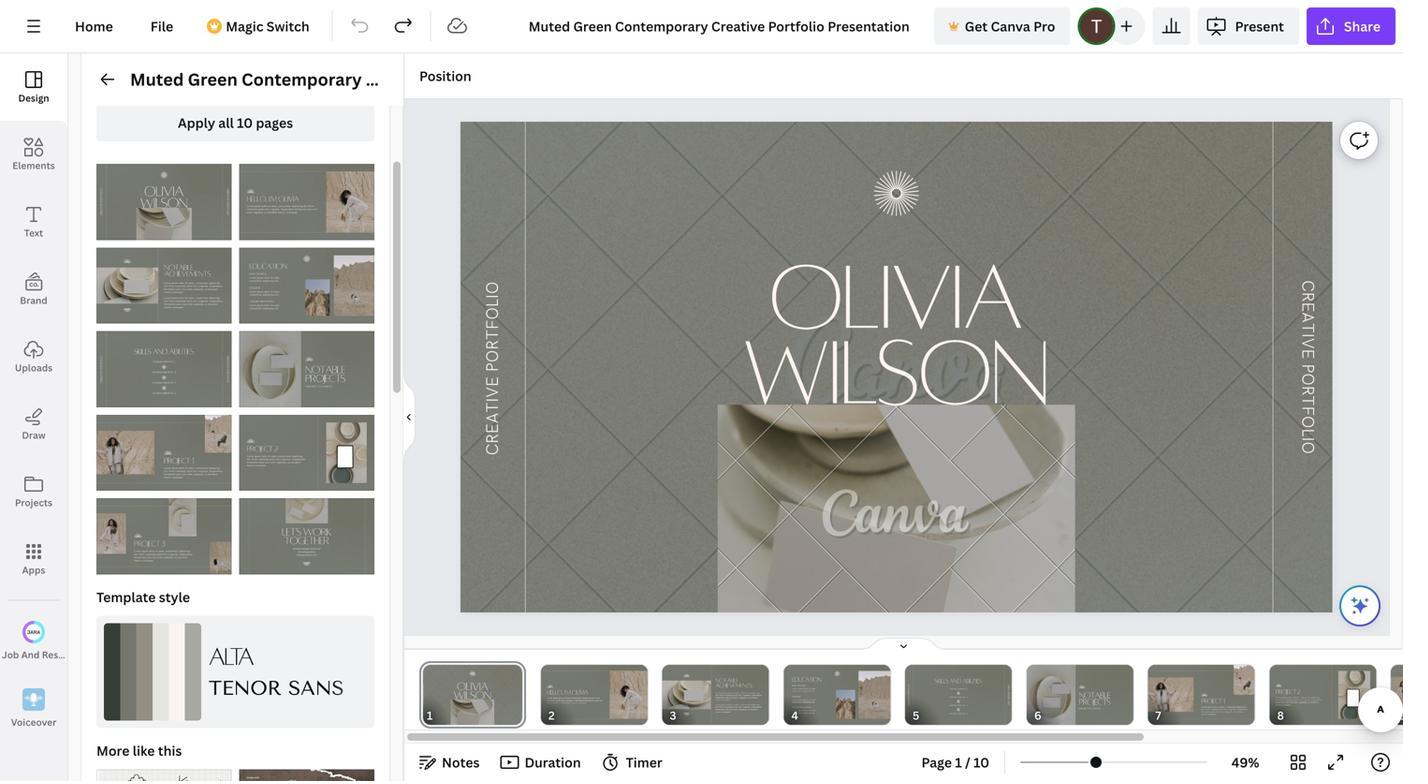 Task type: vqa. For each thing, say whether or not it's contained in the screenshot.
Top Level Navigation 'element' in the top left of the page
no



Task type: locate. For each thing, give the bounding box(es) containing it.
2 o from the top
[[1298, 416, 1319, 428]]

home
[[75, 17, 113, 35]]

0 vertical spatial 10
[[237, 114, 253, 132]]

design
[[18, 92, 49, 104]]

0 horizontal spatial 10
[[237, 114, 253, 132]]

v
[[1298, 338, 1319, 349]]

o down "l"
[[1298, 442, 1319, 454]]

tenor
[[209, 677, 282, 700]]

share button
[[1307, 7, 1396, 45]]

text button
[[0, 188, 67, 256]]

timer button
[[596, 747, 670, 777]]

voiceover button
[[0, 675, 67, 743]]

0 vertical spatial o
[[1298, 373, 1319, 386]]

Design title text field
[[514, 7, 927, 45]]

side panel tab list
[[0, 53, 90, 743]]

elements
[[12, 159, 55, 172]]

draw button
[[0, 391, 67, 458]]

like
[[133, 742, 155, 759]]

0 vertical spatial r
[[1298, 292, 1319, 302]]

1 vertical spatial t
[[1298, 396, 1319, 406]]

get canva pro
[[965, 17, 1056, 35]]

i down a
[[1298, 333, 1319, 338]]

10
[[237, 114, 253, 132], [974, 753, 990, 771]]

more
[[96, 742, 130, 759]]

t up "l"
[[1298, 396, 1319, 406]]

t
[[1298, 323, 1319, 333], [1298, 396, 1319, 406]]

0 vertical spatial e
[[1298, 302, 1319, 312]]

and
[[21, 648, 40, 661]]

apply
[[178, 114, 215, 132]]

2 i from the top
[[1298, 437, 1319, 442]]

o down p
[[1298, 416, 1319, 428]]

1 vertical spatial o
[[1298, 416, 1319, 428]]

position
[[420, 67, 472, 85]]

elements button
[[0, 121, 67, 188]]

2 vertical spatial o
[[1298, 442, 1319, 454]]

sans
[[289, 677, 344, 700]]

0 horizontal spatial creative
[[366, 68, 435, 91]]

projects
[[15, 496, 52, 509]]

main menu bar
[[0, 0, 1404, 53]]

o
[[1298, 373, 1319, 386], [1298, 416, 1319, 428], [1298, 442, 1319, 454]]

e
[[1298, 302, 1319, 312], [1298, 349, 1319, 359]]

pages
[[256, 114, 293, 132]]

design button
[[0, 53, 67, 121]]

magic switch
[[226, 17, 310, 35]]

i
[[1298, 333, 1319, 338], [1298, 437, 1319, 442]]

10 inside button
[[237, 114, 253, 132]]

1 horizontal spatial creative
[[483, 377, 503, 456]]

voiceover
[[11, 716, 56, 728]]

1 vertical spatial r
[[1298, 386, 1319, 396]]

e up p
[[1298, 349, 1319, 359]]

r up f
[[1298, 386, 1319, 396]]

job and resume ai button
[[0, 608, 90, 675]]

e down c
[[1298, 302, 1319, 312]]

i down f
[[1298, 437, 1319, 442]]

muted green contemporary creative portfolio presentation element
[[96, 164, 232, 240], [239, 164, 375, 240], [96, 248, 232, 324], [239, 248, 375, 324], [96, 331, 232, 407], [239, 331, 375, 407], [96, 415, 232, 491], [239, 415, 375, 491], [96, 498, 232, 574], [239, 498, 375, 574]]

0 vertical spatial i
[[1298, 333, 1319, 338]]

hide image
[[404, 372, 416, 462]]

1 vertical spatial e
[[1298, 349, 1319, 359]]

o up f
[[1298, 373, 1319, 386]]

file button
[[136, 7, 188, 45]]

l
[[1298, 428, 1319, 437]]

2 t from the top
[[1298, 396, 1319, 406]]

creative
[[366, 68, 435, 91], [483, 377, 503, 456]]

resume
[[42, 648, 78, 661]]

1 o from the top
[[1298, 373, 1319, 386]]

10 right all
[[237, 114, 253, 132]]

1 i from the top
[[1298, 333, 1319, 338]]

present
[[1236, 17, 1285, 35]]

hide pages image
[[859, 637, 949, 652]]

t up v
[[1298, 323, 1319, 333]]

canva assistant image
[[1350, 595, 1372, 617]]

0 vertical spatial t
[[1298, 323, 1319, 333]]

olivia
[[769, 243, 1022, 347]]

muted green contemporary creative portfolio presentation image
[[96, 164, 232, 240], [239, 164, 375, 240], [96, 248, 232, 324], [239, 248, 375, 324], [96, 331, 232, 407], [239, 331, 375, 407], [96, 415, 232, 491], [239, 415, 375, 491], [96, 498, 232, 574], [239, 498, 375, 574]]

green and white doodle thesis defense presentation group
[[96, 758, 232, 781]]

2 r from the top
[[1298, 386, 1319, 396]]

notes
[[442, 753, 480, 771]]

muted
[[130, 68, 184, 91]]

1 vertical spatial i
[[1298, 437, 1319, 442]]

2 e from the top
[[1298, 349, 1319, 359]]

10 right /
[[974, 753, 990, 771]]

job
[[2, 648, 19, 661]]

uploads button
[[0, 323, 67, 391]]

canva
[[991, 17, 1031, 35]]

r
[[1298, 292, 1319, 302], [1298, 386, 1319, 396]]

r up a
[[1298, 292, 1319, 302]]

1 horizontal spatial 10
[[974, 753, 990, 771]]

1 vertical spatial 10
[[974, 753, 990, 771]]

present button
[[1198, 7, 1300, 45]]

portfolio
[[439, 68, 512, 91], [483, 282, 503, 372]]



Task type: describe. For each thing, give the bounding box(es) containing it.
page
[[922, 753, 952, 771]]

more like this
[[96, 742, 182, 759]]

notes button
[[412, 747, 487, 777]]

c r e a t i v e p o r t f o l i o
[[1298, 280, 1319, 454]]

1 vertical spatial creative
[[483, 377, 503, 456]]

49%
[[1232, 753, 1260, 771]]

style
[[159, 588, 190, 606]]

alta tenor sans
[[209, 643, 344, 700]]

job and resume ai
[[2, 648, 90, 661]]

switch
[[267, 17, 310, 35]]

get canva pro button
[[934, 7, 1071, 45]]

alta
[[209, 643, 253, 670]]

text
[[24, 227, 43, 239]]

apps
[[22, 564, 45, 576]]

0 vertical spatial creative
[[366, 68, 435, 91]]

49% button
[[1216, 747, 1277, 777]]

apply all 10 pages
[[178, 114, 293, 132]]

template
[[96, 588, 156, 606]]

magic switch button
[[196, 7, 325, 45]]

all
[[218, 114, 234, 132]]

magic
[[226, 17, 264, 35]]

f
[[1298, 406, 1319, 416]]

page 1 / 10
[[922, 753, 990, 771]]

template style
[[96, 588, 190, 606]]

apply all 10 pages button
[[96, 104, 375, 141]]

p
[[1298, 364, 1319, 373]]

1 t from the top
[[1298, 323, 1319, 333]]

page 1 image
[[420, 665, 526, 725]]

3 o from the top
[[1298, 442, 1319, 454]]

contemporary
[[242, 68, 362, 91]]

duration button
[[495, 747, 589, 777]]

home link
[[60, 7, 128, 45]]

get
[[965, 17, 988, 35]]

presentation
[[516, 68, 622, 91]]

c
[[1298, 280, 1319, 292]]

position button
[[412, 61, 479, 91]]

brand button
[[0, 256, 67, 323]]

share
[[1345, 17, 1381, 35]]

1 e from the top
[[1298, 302, 1319, 312]]

timer
[[626, 753, 663, 771]]

/
[[966, 753, 971, 771]]

10 inside button
[[974, 753, 990, 771]]

wilson
[[743, 319, 1048, 422]]

muted green contemporary creative portfolio presentation
[[130, 68, 622, 91]]

ai
[[80, 648, 90, 661]]

Page title text field
[[441, 706, 449, 725]]

brand
[[20, 294, 47, 307]]

creative portfolio
[[483, 282, 503, 456]]

green
[[188, 68, 238, 91]]

this
[[158, 742, 182, 759]]

1 vertical spatial portfolio
[[483, 282, 503, 372]]

projects button
[[0, 458, 67, 525]]

hand drawn fireworks image
[[875, 171, 920, 216]]

apps button
[[0, 525, 67, 593]]

file
[[151, 17, 173, 35]]

draw
[[22, 429, 46, 442]]

brown and green scrapbook art history presentation group
[[239, 758, 375, 781]]

uploads
[[15, 362, 53, 374]]

1
[[956, 753, 963, 771]]

a
[[1298, 312, 1319, 323]]

duration
[[525, 753, 581, 771]]

0 vertical spatial portfolio
[[439, 68, 512, 91]]

page 1 / 10 button
[[915, 747, 998, 777]]

1 r from the top
[[1298, 292, 1319, 302]]

pro
[[1034, 17, 1056, 35]]



